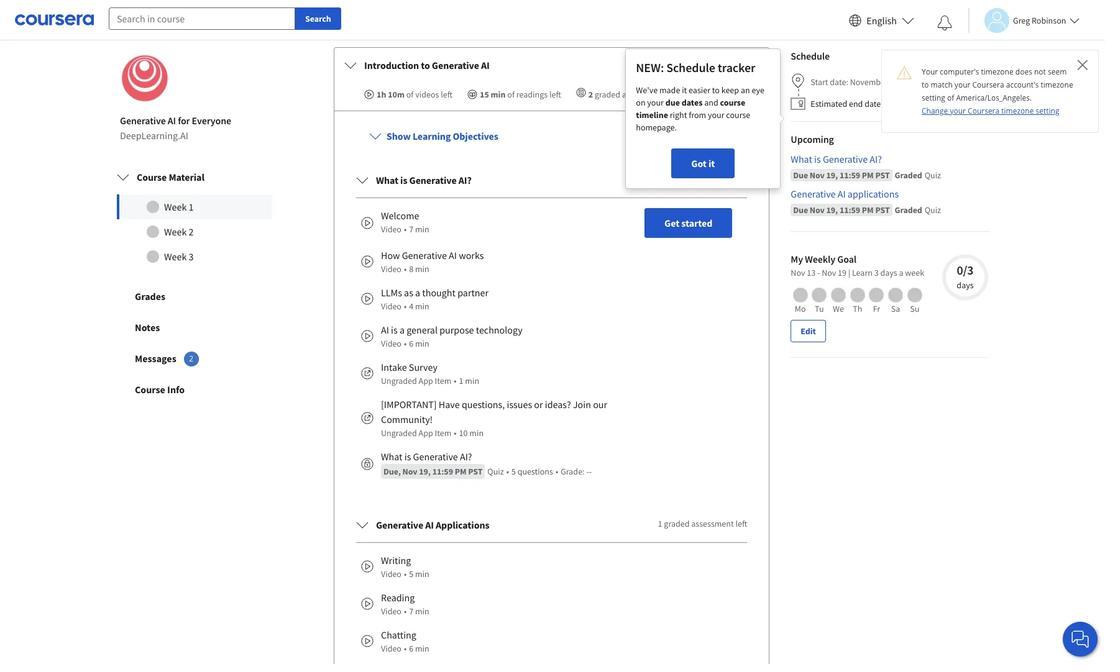 Task type: vqa. For each thing, say whether or not it's contained in the screenshot.


Task type: locate. For each thing, give the bounding box(es) containing it.
made
[[659, 85, 680, 96]]

pst inside what is generative ai? due, nov 19, 11:59 pm pst quiz • 5 questions • grade: --
[[468, 466, 483, 477]]

5 video from the top
[[381, 569, 402, 580]]

2 1 graded assessment left from the top
[[658, 519, 747, 530]]

11:59 right due,
[[432, 466, 453, 477]]

- inside my weekly goal nov 13 - nov 19 | learn 3 days a week
[[817, 267, 820, 279]]

0 vertical spatial it
[[682, 85, 687, 96]]

0 vertical spatial a
[[899, 267, 904, 279]]

nov inside what is generative ai? due, nov 19, 11:59 pm pst quiz • 5 questions • grade: --
[[403, 466, 417, 477]]

notes link
[[105, 312, 284, 343]]

days
[[880, 267, 897, 279], [957, 280, 974, 291]]

19, up weekly
[[826, 205, 838, 216]]

a right as
[[415, 287, 420, 299]]

what up due,
[[381, 451, 403, 463]]

is up welcome
[[400, 174, 407, 187]]

a left general
[[400, 324, 405, 336]]

1 horizontal spatial it
[[709, 157, 715, 170]]

survey
[[409, 361, 438, 374]]

2 ungraded from the top
[[381, 428, 417, 439]]

video down writing
[[381, 569, 402, 580]]

is left general
[[391, 324, 398, 336]]

got it
[[691, 157, 715, 170]]

[important]
[[381, 399, 437, 411]]

1 video from the top
[[381, 224, 402, 235]]

1 week from the top
[[164, 201, 187, 213]]

graded
[[595, 89, 620, 100], [664, 174, 690, 185], [664, 519, 690, 530]]

min inside chatting video • 6 min
[[415, 643, 429, 655]]

1 vertical spatial ungraded
[[381, 428, 417, 439]]

3 week from the top
[[164, 251, 187, 263]]

0 horizontal spatial 3
[[189, 251, 194, 263]]

december
[[885, 98, 924, 109]]

schedule
[[791, 50, 830, 62], [666, 60, 715, 75]]

0 vertical spatial 2
[[588, 89, 593, 100]]

1 horizontal spatial a
[[415, 287, 420, 299]]

2 vertical spatial 11:59
[[432, 466, 453, 477]]

3 down week 2 link
[[189, 251, 194, 263]]

19, down upcoming
[[826, 170, 838, 181]]

1 6 from the top
[[409, 338, 413, 349]]

0 vertical spatial 7
[[409, 224, 413, 235]]

due dates and
[[666, 97, 720, 108]]

dates
[[682, 97, 703, 108]]

0 vertical spatial item
[[435, 376, 451, 387]]

days down 0/3
[[957, 280, 974, 291]]

a
[[899, 267, 904, 279], [415, 287, 420, 299], [400, 324, 405, 336]]

course for course material
[[137, 171, 167, 183]]

2 item from the top
[[435, 428, 451, 439]]

1 vertical spatial graded
[[895, 205, 922, 216]]

Search in course text field
[[109, 7, 295, 30]]

app inside intake survey ungraded app item • 1 min
[[419, 376, 433, 387]]

change
[[922, 106, 948, 116]]

1 vertical spatial app
[[419, 428, 433, 439]]

0 vertical spatial graded
[[595, 89, 620, 100]]

warning image
[[897, 65, 912, 80]]

how generative ai works video • 8 min
[[381, 249, 484, 275]]

pm down 10 on the bottom of the page
[[455, 466, 466, 477]]

everyone
[[192, 114, 231, 127]]

2 week from the top
[[164, 226, 187, 238]]

5 inside writing video • 5 min
[[409, 569, 413, 580]]

app down "community!"
[[419, 428, 433, 439]]

we
[[833, 303, 844, 315]]

coursera up america/los_angeles.
[[973, 80, 1004, 90]]

1 vertical spatial 5
[[409, 569, 413, 580]]

1 horizontal spatial days
[[957, 280, 974, 291]]

1 vertical spatial date:
[[865, 98, 883, 109]]

it right got
[[709, 157, 715, 170]]

• down reading
[[404, 606, 407, 617]]

✕ button
[[1077, 54, 1088, 75]]

1 vertical spatial course
[[135, 384, 165, 396]]

date: right end
[[865, 98, 883, 109]]

video inside welcome video • 7 min
[[381, 224, 402, 235]]

1 vertical spatial pm
[[862, 205, 874, 216]]

what for what is generative ai? due, nov 19, 11:59 pm pst quiz • 5 questions • grade: --
[[381, 451, 403, 463]]

7 down welcome
[[409, 224, 413, 235]]

video up 'intake'
[[381, 338, 402, 349]]

3 inside my weekly goal nov 13 - nov 19 | learn 3 days a week
[[874, 267, 879, 279]]

english button
[[844, 0, 919, 40]]

min inside writing video • 5 min
[[415, 569, 429, 580]]

pm inside what is generative ai? due, nov 19, 11:59 pm pst quiz • 5 questions • grade: --
[[455, 466, 466, 477]]

intake survey ungraded app item • 1 min
[[381, 361, 479, 387]]

what up welcome
[[376, 174, 398, 187]]

2023 right "3,"
[[934, 98, 953, 109]]

0 horizontal spatial 5
[[409, 569, 413, 580]]

learning
[[413, 130, 451, 142]]

new: schedule tracker
[[636, 60, 755, 75]]

ai? inside what is generative ai? due, nov 19, 11:59 pm pst quiz • 5 questions • grade: --
[[460, 451, 472, 463]]

• inside how generative ai works video • 8 min
[[404, 264, 407, 275]]

2 inside week 2 link
[[189, 226, 194, 238]]

6 down general
[[409, 338, 413, 349]]

1 graded from the top
[[895, 170, 922, 181]]

is inside ai is a general purpose technology video • 6 min
[[391, 324, 398, 336]]

date: right start
[[830, 77, 848, 88]]

2 vertical spatial quiz
[[488, 466, 504, 477]]

0 vertical spatial due
[[793, 170, 808, 181]]

questions
[[518, 466, 553, 477]]

quiz inside the generative ai applications due nov 19, 11:59 pm pst graded quiz
[[925, 205, 941, 216]]

1 vertical spatial 2023
[[934, 98, 953, 109]]

quiz for applications
[[925, 205, 941, 216]]

0 vertical spatial course
[[720, 97, 746, 108]]

ai? inside "what is generative ai? due nov 19, 11:59 pm pst graded quiz"
[[870, 153, 882, 165]]

computer's
[[940, 67, 979, 77]]

min inside welcome video • 7 min
[[415, 224, 429, 235]]

edit
[[801, 326, 816, 337]]

course material button
[[107, 160, 282, 195]]

• inside writing video • 5 min
[[404, 569, 407, 580]]

0 vertical spatial app
[[419, 376, 433, 387]]

1 vertical spatial 19,
[[826, 205, 838, 216]]

2 horizontal spatial of
[[947, 93, 954, 103]]

quiz down "what is generative ai?" link
[[925, 170, 941, 181]]

a inside ai is a general purpose technology video • 6 min
[[400, 324, 405, 336]]

graded inside "what is generative ai? due nov 19, 11:59 pm pst graded quiz"
[[895, 170, 922, 181]]

0 vertical spatial 5
[[512, 466, 516, 477]]

what is generative ai?
[[376, 174, 472, 187]]

from
[[689, 109, 706, 121]]

2 6 from the top
[[409, 643, 413, 655]]

19,
[[826, 170, 838, 181], [826, 205, 838, 216], [419, 466, 431, 477]]

a inside llms as a thought partner video • 4 min
[[415, 287, 420, 299]]

tu
[[815, 303, 824, 315]]

it inside "button"
[[709, 157, 715, 170]]

1 vertical spatial 11:59
[[840, 205, 860, 216]]

7 down reading
[[409, 606, 413, 617]]

ungraded inside [important] have questions, issues or ideas? join our community! ungraded app item • 10 min
[[381, 428, 417, 439]]

week 3 link
[[117, 244, 272, 269]]

2 vertical spatial 19,
[[419, 466, 431, 477]]

notes
[[135, 321, 160, 334]]

my
[[791, 253, 803, 266]]

applications
[[848, 188, 899, 200]]

introduction
[[364, 59, 419, 72]]

app inside [important] have questions, issues or ideas? join our community! ungraded app item • 10 min
[[419, 428, 433, 439]]

7 inside welcome video • 7 min
[[409, 224, 413, 235]]

2 horizontal spatial a
[[899, 267, 904, 279]]

what down upcoming
[[791, 153, 812, 165]]

course for course info
[[135, 384, 165, 396]]

3,
[[925, 98, 933, 109]]

or
[[534, 399, 543, 411]]

search button
[[295, 7, 341, 30]]

1 vertical spatial coursera
[[968, 106, 1000, 116]]

1 vertical spatial setting
[[1036, 106, 1059, 116]]

7 video from the top
[[381, 643, 402, 655]]

due
[[793, 170, 808, 181], [793, 205, 808, 216]]

1 vertical spatial 2
[[189, 226, 194, 238]]

• down writing
[[404, 569, 407, 580]]

2 7 from the top
[[409, 606, 413, 617]]

due up my
[[793, 205, 808, 216]]

timezone down account's
[[1002, 106, 1034, 116]]

19, inside "what is generative ai? due nov 19, 11:59 pm pst graded quiz"
[[826, 170, 838, 181]]

0 vertical spatial 3
[[189, 251, 194, 263]]

• down chatting
[[404, 643, 407, 655]]

0 horizontal spatial 2023
[[903, 77, 920, 88]]

min inside reading video • 7 min
[[415, 606, 429, 617]]

0 vertical spatial ungraded
[[381, 376, 417, 387]]

6 video from the top
[[381, 606, 402, 617]]

course down keep
[[720, 97, 746, 108]]

generative ai applications due nov 19, 11:59 pm pst graded quiz
[[791, 188, 941, 216]]

1 vertical spatial a
[[415, 287, 420, 299]]

item down survey
[[435, 376, 451, 387]]

3 right learn
[[874, 267, 879, 279]]

greg
[[1013, 15, 1030, 26]]

1 horizontal spatial 5
[[512, 466, 516, 477]]

1 vertical spatial quiz
[[925, 205, 941, 216]]

chat with us image
[[1070, 630, 1090, 650]]

writing video • 5 min
[[381, 555, 429, 580]]

timezone up america/los_angeles.
[[981, 67, 1014, 77]]

0 vertical spatial quiz
[[925, 170, 941, 181]]

2 graded from the top
[[895, 205, 922, 216]]

nov up weekly
[[810, 205, 825, 216]]

1 vertical spatial ai?
[[459, 174, 472, 187]]

• down welcome
[[404, 224, 407, 235]]

course left info
[[135, 384, 165, 396]]

assessment for generative ai applications
[[691, 519, 734, 530]]

nov down upcoming
[[810, 170, 825, 181]]

course
[[720, 97, 746, 108], [726, 109, 750, 121]]

of right the 10m
[[406, 89, 414, 100]]

1 vertical spatial 6
[[409, 643, 413, 655]]

3 video from the top
[[381, 301, 402, 312]]

2 vertical spatial what
[[381, 451, 403, 463]]

0 vertical spatial 19,
[[826, 170, 838, 181]]

what inside what is generative ai? due, nov 19, 11:59 pm pst quiz • 5 questions • grade: --
[[381, 451, 403, 463]]

1 vertical spatial due
[[793, 205, 808, 216]]

coursera down america/los_angeles.
[[968, 106, 1000, 116]]

1 horizontal spatial of
[[507, 89, 515, 100]]

pst down generative ai applications link
[[875, 205, 890, 216]]

1 due from the top
[[793, 170, 808, 181]]

ai inside "generative ai for everyone deeplearning.ai"
[[168, 114, 176, 127]]

generative ai applications
[[376, 519, 490, 532]]

assessment
[[691, 174, 734, 185], [691, 519, 734, 530]]

6 inside ai is a general purpose technology video • 6 min
[[409, 338, 413, 349]]

deeplearning.ai
[[120, 129, 188, 142]]

0 horizontal spatial it
[[682, 85, 687, 96]]

19, inside the generative ai applications due nov 19, 11:59 pm pst graded quiz
[[826, 205, 838, 216]]

estimated end date: december 3, 2023 pst
[[811, 98, 969, 109]]

1h 10m of videos left
[[377, 89, 453, 100]]

pst right change
[[954, 98, 969, 109]]

generative inside "generative ai for everyone deeplearning.ai"
[[120, 114, 166, 127]]

pst down "what is generative ai?" link
[[875, 170, 890, 181]]

0 vertical spatial days
[[880, 267, 897, 279]]

0 vertical spatial coursera
[[973, 80, 1004, 90]]

ungraded down "community!"
[[381, 428, 417, 439]]

how
[[381, 249, 400, 262]]

0 vertical spatial 1 graded assessment left
[[658, 174, 747, 185]]

setting up change
[[922, 93, 945, 103]]

pst up applications
[[468, 466, 483, 477]]

min up questions,
[[465, 376, 479, 387]]

coursera image
[[15, 10, 94, 30]]

0 vertical spatial assessment
[[691, 174, 734, 185]]

video inside ai is a general purpose technology video • 6 min
[[381, 338, 402, 349]]

ai?
[[870, 153, 882, 165], [459, 174, 472, 187], [460, 451, 472, 463]]

0 vertical spatial course
[[137, 171, 167, 183]]

0 vertical spatial graded
[[895, 170, 922, 181]]

1 7 from the top
[[409, 224, 413, 235]]

0 vertical spatial ai?
[[870, 153, 882, 165]]

eye
[[752, 85, 764, 96]]

2 video from the top
[[381, 264, 402, 275]]

1 vertical spatial item
[[435, 428, 451, 439]]

pm for what is generative ai? due nov 19, 11:59 pm pst graded quiz
[[862, 170, 874, 181]]

week for week 1
[[164, 201, 187, 213]]

0 vertical spatial 11:59
[[840, 170, 860, 181]]

search
[[305, 13, 331, 24]]

schedule up easier
[[666, 60, 715, 75]]

11:59 down applications
[[840, 205, 860, 216]]

• down general
[[404, 338, 407, 349]]

ungraded down 'intake'
[[381, 376, 417, 387]]

greg robinson
[[1013, 15, 1066, 26]]

0 vertical spatial pm
[[862, 170, 874, 181]]

week 1 link
[[117, 195, 272, 220]]

week for week 2
[[164, 226, 187, 238]]

1 app from the top
[[419, 376, 433, 387]]

0 horizontal spatial days
[[880, 267, 897, 279]]

app down survey
[[419, 376, 433, 387]]

is for what is generative ai? due nov 19, 11:59 pm pst graded quiz
[[814, 153, 821, 165]]

what for what is generative ai? due nov 19, 11:59 pm pst graded quiz
[[791, 153, 812, 165]]

1 item from the top
[[435, 376, 451, 387]]

writing
[[381, 555, 411, 567]]

1 vertical spatial 1 graded assessment left
[[658, 519, 747, 530]]

0 horizontal spatial of
[[406, 89, 414, 100]]

video down reading
[[381, 606, 402, 617]]

left
[[441, 89, 453, 100], [549, 89, 561, 100], [670, 89, 682, 100], [736, 174, 747, 185], [736, 519, 747, 530]]

• left 4
[[404, 301, 407, 312]]

1 vertical spatial days
[[957, 280, 974, 291]]

it up dates
[[682, 85, 687, 96]]

13
[[807, 267, 816, 279]]

pm inside "what is generative ai? due nov 19, 11:59 pm pst graded quiz"
[[862, 170, 874, 181]]

0/3 days
[[957, 262, 974, 291]]

days inside my weekly goal nov 13 - nov 19 | learn 3 days a week
[[880, 267, 897, 279]]

due down upcoming
[[793, 170, 808, 181]]

generative inside the generative ai applications due nov 19, 11:59 pm pst graded quiz
[[791, 188, 836, 200]]

pst inside "what is generative ai? due nov 19, 11:59 pm pst graded quiz"
[[875, 170, 890, 181]]

my weekly goal nov 13 - nov 19 | learn 3 days a week
[[791, 253, 924, 279]]

0 vertical spatial what
[[791, 153, 812, 165]]

is
[[814, 153, 821, 165], [400, 174, 407, 187], [391, 324, 398, 336], [404, 451, 411, 463]]

1 1 graded assessment left from the top
[[658, 174, 747, 185]]

1 ungraded from the top
[[381, 376, 417, 387]]

1 vertical spatial week
[[164, 226, 187, 238]]

graded
[[895, 170, 922, 181], [895, 205, 922, 216]]

1 horizontal spatial 3
[[874, 267, 879, 279]]

what inside "what is generative ai? due nov 19, 11:59 pm pst graded quiz"
[[791, 153, 812, 165]]

pm inside the generative ai applications due nov 19, 11:59 pm pst graded quiz
[[862, 205, 874, 216]]

pst up "3,"
[[922, 77, 936, 88]]

not
[[1034, 67, 1046, 77]]

your up timeline
[[647, 97, 664, 108]]

graded down "what is generative ai?" link
[[895, 170, 922, 181]]

of down match
[[947, 93, 954, 103]]

2023 right '13,'
[[903, 77, 920, 88]]

2 vertical spatial 2
[[189, 354, 193, 364]]

0 vertical spatial date:
[[830, 77, 848, 88]]

video inside how generative ai works video • 8 min
[[381, 264, 402, 275]]

course down 'an'
[[726, 109, 750, 121]]

what for what is generative ai?
[[376, 174, 398, 187]]

your inside right from your course homepage.
[[708, 109, 725, 121]]

week down the week 2
[[164, 251, 187, 263]]

is for what is generative ai? due, nov 19, 11:59 pm pst quiz • 5 questions • grade: --
[[404, 451, 411, 463]]

• left 8
[[404, 264, 407, 275]]

course inside dropdown button
[[137, 171, 167, 183]]

a left week
[[899, 267, 904, 279]]

2 assessment from the top
[[691, 519, 734, 530]]

estimated
[[811, 98, 847, 109]]

get started button
[[645, 208, 732, 238]]

1 assessment from the top
[[691, 174, 734, 185]]

pm down applications
[[862, 205, 874, 216]]

schedule up start
[[791, 50, 830, 62]]

week down week 1
[[164, 226, 187, 238]]

item left 10 on the bottom of the page
[[435, 428, 451, 439]]

• left 10 on the bottom of the page
[[454, 428, 457, 439]]

0 vertical spatial week
[[164, 201, 187, 213]]

is for what is generative ai?
[[400, 174, 407, 187]]

item inside [important] have questions, issues or ideas? join our community! ungraded app item • 10 min
[[435, 428, 451, 439]]

is inside "what is generative ai? due nov 19, 11:59 pm pst graded quiz"
[[814, 153, 821, 165]]

ai inside ai is a general purpose technology video • 6 min
[[381, 324, 389, 336]]

quiz left questions
[[488, 466, 504, 477]]

2 vertical spatial a
[[400, 324, 405, 336]]

material
[[169, 171, 204, 183]]

1 vertical spatial it
[[709, 157, 715, 170]]

1 vertical spatial assessment
[[691, 519, 734, 530]]

video down llms
[[381, 301, 402, 312]]

readings
[[516, 89, 548, 100]]

general
[[407, 324, 438, 336]]

[important] have questions, issues or ideas? join our community! ungraded app item • 10 min
[[381, 399, 607, 439]]

week
[[164, 201, 187, 213], [164, 226, 187, 238], [164, 251, 187, 263]]

item inside intake survey ungraded app item • 1 min
[[435, 376, 451, 387]]

11:59 inside "what is generative ai? due nov 19, 11:59 pm pst graded quiz"
[[840, 170, 860, 181]]

1 horizontal spatial to
[[712, 85, 720, 96]]

2 due from the top
[[793, 205, 808, 216]]

2 vertical spatial graded
[[664, 519, 690, 530]]

0 vertical spatial 2023
[[903, 77, 920, 88]]

7 inside reading video • 7 min
[[409, 606, 413, 617]]

ai? for what is generative ai?
[[459, 174, 472, 187]]

7
[[409, 224, 413, 235], [409, 606, 413, 617]]

0 horizontal spatial a
[[400, 324, 405, 336]]

is down "community!"
[[404, 451, 411, 463]]

your down "and" on the top
[[708, 109, 725, 121]]

5 inside what is generative ai? due, nov 19, 11:59 pm pst quiz • 5 questions • grade: --
[[512, 466, 516, 477]]

2 vertical spatial pm
[[455, 466, 466, 477]]

1 horizontal spatial setting
[[1036, 106, 1059, 116]]

min inside how generative ai works video • 8 min
[[415, 264, 429, 275]]

min right 8
[[415, 264, 429, 275]]

2 horizontal spatial to
[[922, 80, 929, 90]]

• up the have
[[454, 376, 457, 387]]

what is generative ai? due, nov 19, 11:59 pm pst quiz • 5 questions • grade: --
[[381, 451, 592, 477]]

is inside what is generative ai? due, nov 19, 11:59 pm pst quiz • 5 questions • grade: --
[[404, 451, 411, 463]]

course left material
[[137, 171, 167, 183]]

0 vertical spatial timezone
[[981, 67, 1014, 77]]

2 vertical spatial week
[[164, 251, 187, 263]]

ai? down objectives
[[459, 174, 472, 187]]

0 vertical spatial 6
[[409, 338, 413, 349]]

2 vertical spatial ai?
[[460, 451, 472, 463]]

1 vertical spatial 7
[[409, 606, 413, 617]]

min down general
[[415, 338, 429, 349]]

is down upcoming
[[814, 153, 821, 165]]

days left week
[[880, 267, 897, 279]]

min
[[491, 89, 506, 100], [415, 224, 429, 235], [415, 264, 429, 275], [415, 301, 429, 312], [415, 338, 429, 349], [465, 376, 479, 387], [470, 428, 484, 439], [415, 569, 429, 580], [415, 606, 429, 617], [415, 643, 429, 655]]

-
[[817, 267, 820, 279], [586, 466, 589, 477], [589, 466, 592, 477]]

0 vertical spatial setting
[[922, 93, 945, 103]]

min up chatting
[[415, 606, 429, 617]]

19, right due,
[[419, 466, 431, 477]]

0 horizontal spatial to
[[421, 59, 430, 72]]

11:59 inside what is generative ai? due, nov 19, 11:59 pm pst quiz • 5 questions • grade: --
[[432, 466, 453, 477]]

min right 4
[[415, 301, 429, 312]]

ai? down 10 on the bottom of the page
[[460, 451, 472, 463]]

graded down generative ai applications link
[[895, 205, 922, 216]]

video down how
[[381, 264, 402, 275]]

19, for what is generative ai? due nov 19, 11:59 pm pst graded quiz
[[826, 170, 838, 181]]

1 vertical spatial graded
[[664, 174, 690, 185]]

2 app from the top
[[419, 428, 433, 439]]

assessments
[[622, 89, 668, 100]]

1 vertical spatial 3
[[874, 267, 879, 279]]

nov left '13'
[[791, 267, 805, 279]]

is for ai is a general purpose technology video • 6 min
[[391, 324, 398, 336]]

english
[[867, 14, 897, 26]]

19, inside what is generative ai? due, nov 19, 11:59 pm pst quiz • 5 questions • grade: --
[[419, 466, 431, 477]]

1 vertical spatial what
[[376, 174, 398, 187]]

video down welcome
[[381, 224, 402, 235]]

introduction to generative ai button
[[334, 48, 769, 83]]

to up 'videos'
[[421, 59, 430, 72]]

grades
[[135, 290, 165, 303]]

nov right due,
[[403, 466, 417, 477]]

0 horizontal spatial date:
[[830, 77, 848, 88]]

4 video from the top
[[381, 338, 402, 349]]

course inside course timeline
[[720, 97, 746, 108]]

2 up 'week 3' link
[[189, 226, 194, 238]]

1 vertical spatial course
[[726, 109, 750, 121]]

su
[[910, 303, 920, 315]]

timezone down seem
[[1041, 80, 1073, 90]]

min up reading video • 7 min
[[415, 569, 429, 580]]

graded for what is generative ai?
[[664, 174, 690, 185]]

it
[[682, 85, 687, 96], [709, 157, 715, 170]]

ai? for what is generative ai? due, nov 19, 11:59 pm pst quiz • 5 questions • grade: --
[[460, 451, 472, 463]]

ungraded
[[381, 376, 417, 387], [381, 428, 417, 439]]

to down your
[[922, 80, 929, 90]]

quiz inside what is generative ai? due, nov 19, 11:59 pm pst quiz • 5 questions • grade: --
[[488, 466, 504, 477]]



Task type: describe. For each thing, give the bounding box(es) containing it.
keep
[[722, 85, 739, 96]]

quiz for generative
[[488, 466, 504, 477]]

week 2
[[164, 226, 194, 238]]

videos
[[415, 89, 439, 100]]

7 for welcome
[[409, 224, 413, 235]]

match
[[931, 80, 953, 90]]

|
[[848, 267, 850, 279]]

mo
[[795, 303, 806, 315]]

7 for reading
[[409, 606, 413, 617]]

your right change
[[950, 106, 966, 116]]

course info link
[[105, 374, 284, 405]]

nov inside the generative ai applications due nov 19, 11:59 pm pst graded quiz
[[810, 205, 825, 216]]

new:
[[636, 60, 664, 75]]

• inside ai is a general purpose technology video • 6 min
[[404, 338, 407, 349]]

min inside [important] have questions, issues or ideas? join our community! ungraded app item • 10 min
[[470, 428, 484, 439]]

welcome
[[381, 210, 419, 222]]

start
[[811, 77, 828, 88]]

locked image
[[361, 458, 374, 471]]

show notifications image
[[937, 16, 952, 30]]

due,
[[384, 466, 401, 477]]

timeline
[[636, 109, 668, 121]]

nov left 19
[[822, 267, 836, 279]]

✕
[[1077, 54, 1088, 75]]

homepage.
[[636, 122, 677, 133]]

1 inside intake survey ungraded app item • 1 min
[[459, 376, 463, 387]]

10
[[459, 428, 468, 439]]

video inside chatting video • 6 min
[[381, 643, 402, 655]]

19, for what is generative ai? due, nov 19, 11:59 pm pst quiz • 5 questions • grade: --
[[419, 466, 431, 477]]

min inside llms as a thought partner video • 4 min
[[415, 301, 429, 312]]

a inside my weekly goal nov 13 - nov 19 | learn 3 days a week
[[899, 267, 904, 279]]

show learning objectives button
[[359, 121, 508, 151]]

as
[[404, 287, 413, 299]]

your down computer's
[[955, 80, 971, 90]]

what is generative ai? link
[[791, 152, 990, 167]]

to inside your computer's timezone does not seem to match your coursera account's timezone setting of america/los_angeles. change your coursera timezone setting
[[922, 80, 929, 90]]

ungraded inside intake survey ungraded app item • 1 min
[[381, 376, 417, 387]]

join
[[573, 399, 591, 411]]

ai is a general purpose technology video • 6 min
[[381, 324, 523, 349]]

tracker
[[718, 60, 755, 75]]

• inside reading video • 7 min
[[404, 606, 407, 617]]

min right 15
[[491, 89, 506, 100]]

video inside llms as a thought partner video • 4 min
[[381, 301, 402, 312]]

13,
[[890, 77, 901, 88]]

a for partner
[[415, 287, 420, 299]]

purpose
[[440, 324, 474, 336]]

issues
[[507, 399, 532, 411]]

week for week 3
[[164, 251, 187, 263]]

upcoming
[[791, 133, 834, 146]]

to inside 'we've made it easier to keep an eye on your'
[[712, 85, 720, 96]]

learn
[[852, 267, 873, 279]]

your
[[922, 67, 938, 77]]

sa
[[891, 303, 900, 315]]

timezone mismatch warning modal dialog
[[881, 50, 1099, 133]]

2 for 2 graded assessments left
[[588, 89, 593, 100]]

1 inside week 1 link
[[189, 201, 194, 213]]

• inside intake survey ungraded app item • 1 min
[[454, 376, 457, 387]]

ai? for what is generative ai? due nov 19, 11:59 pm pst graded quiz
[[870, 153, 882, 165]]

quiz inside "what is generative ai? due nov 19, 11:59 pm pst graded quiz"
[[925, 170, 941, 181]]

• left grade:
[[556, 466, 558, 477]]

goal
[[837, 253, 857, 266]]

• inside chatting video • 6 min
[[404, 643, 407, 655]]

1 graded assessment left for what is generative ai?
[[658, 174, 747, 185]]

does
[[1016, 67, 1032, 77]]

8
[[409, 264, 413, 275]]

due
[[666, 97, 680, 108]]

fr
[[873, 303, 880, 315]]

4
[[409, 301, 413, 312]]

of for videos
[[406, 89, 414, 100]]

0/3
[[957, 262, 974, 278]]

• inside llms as a thought partner video • 4 min
[[404, 301, 407, 312]]

got it button
[[672, 149, 735, 178]]

it inside 'we've made it easier to keep an eye on your'
[[682, 85, 687, 96]]

started
[[681, 217, 713, 229]]

get started
[[665, 217, 713, 229]]

• left questions
[[506, 466, 509, 477]]

11:59 for what is generative ai? due nov 19, 11:59 pm pst graded quiz
[[840, 170, 860, 181]]

of inside your computer's timezone does not seem to match your coursera account's timezone setting of america/los_angeles. change your coursera timezone setting
[[947, 93, 954, 103]]

edit button
[[791, 320, 826, 343]]

• inside welcome video • 7 min
[[404, 224, 407, 235]]

end
[[849, 98, 863, 109]]

partner
[[458, 287, 489, 299]]

thought
[[422, 287, 456, 299]]

nov inside "what is generative ai? due nov 19, 11:59 pm pst graded quiz"
[[810, 170, 825, 181]]

generative inside "what is generative ai? due nov 19, 11:59 pm pst graded quiz"
[[823, 153, 868, 165]]

0 horizontal spatial setting
[[922, 93, 945, 103]]

pm for what is generative ai? due, nov 19, 11:59 pm pst quiz • 5 questions • grade: --
[[455, 466, 466, 477]]

1 graded assessment left for generative ai applications
[[658, 519, 747, 530]]

2 graded assessments left
[[588, 89, 682, 100]]

course material
[[137, 171, 204, 183]]

• inside [important] have questions, issues or ideas? join our community! ungraded app item • 10 min
[[454, 428, 457, 439]]

generative inside how generative ai works video • 8 min
[[402, 249, 447, 262]]

ai inside how generative ai works video • 8 min
[[449, 249, 457, 262]]

due inside the generative ai applications due nov 19, 11:59 pm pst graded quiz
[[793, 205, 808, 216]]

6 inside chatting video • 6 min
[[409, 643, 413, 655]]

15 min of readings left
[[480, 89, 561, 100]]

introduction to generative ai
[[364, 59, 490, 72]]

generative inside what is generative ai? due, nov 19, 11:59 pm pst quiz • 5 questions • grade: --
[[413, 451, 458, 463]]

graded inside the generative ai applications due nov 19, 11:59 pm pst graded quiz
[[895, 205, 922, 216]]

questions,
[[462, 399, 505, 411]]

video inside writing video • 5 min
[[381, 569, 402, 580]]

deeplearning.ai image
[[120, 54, 170, 103]]

got
[[691, 157, 707, 170]]

2 for 2
[[189, 354, 193, 364]]

graded for generative ai applications
[[664, 519, 690, 530]]

a for purpose
[[400, 324, 405, 336]]

america/los_angeles.
[[956, 93, 1032, 103]]

video inside reading video • 7 min
[[381, 606, 402, 617]]

11:59 inside the generative ai applications due nov 19, 11:59 pm pst graded quiz
[[840, 205, 860, 216]]

applications
[[436, 519, 490, 532]]

your inside 'we've made it easier to keep an eye on your'
[[647, 97, 664, 108]]

of for readings
[[507, 89, 515, 100]]

due inside "what is generative ai? due nov 19, 11:59 pm pst graded quiz"
[[793, 170, 808, 181]]

get
[[665, 217, 680, 229]]

pst inside the generative ai applications due nov 19, 11:59 pm pst graded quiz
[[875, 205, 890, 216]]

help center image
[[1073, 632, 1088, 647]]

1 vertical spatial timezone
[[1041, 80, 1073, 90]]

robinson
[[1032, 15, 1066, 26]]

have
[[439, 399, 460, 411]]

your computer's timezone does not seem to match your coursera account's timezone setting of america/los_angeles. change your coursera timezone setting
[[922, 67, 1073, 116]]

ai inside the generative ai applications due nov 19, 11:59 pm pst graded quiz
[[838, 188, 846, 200]]

generative ai applications link
[[791, 187, 990, 201]]

11:59 for what is generative ai? due, nov 19, 11:59 pm pst quiz • 5 questions • grade: --
[[432, 466, 453, 477]]

to inside dropdown button
[[421, 59, 430, 72]]

info
[[167, 384, 185, 396]]

reading video • 7 min
[[381, 592, 429, 617]]

0 horizontal spatial schedule
[[666, 60, 715, 75]]

1 horizontal spatial date:
[[865, 98, 883, 109]]

min inside intake survey ungraded app item • 1 min
[[465, 376, 479, 387]]

our
[[593, 399, 607, 411]]

1 horizontal spatial 2023
[[934, 98, 953, 109]]

assessment for what is generative ai?
[[691, 174, 734, 185]]

we've made it easier to keep an eye on your
[[636, 85, 764, 108]]

right
[[670, 109, 687, 121]]

intake
[[381, 361, 407, 374]]

min inside ai is a general purpose technology video • 6 min
[[415, 338, 429, 349]]

chatting
[[381, 629, 416, 642]]

course info
[[135, 384, 185, 396]]

llms
[[381, 287, 402, 299]]

1h
[[377, 89, 386, 100]]

ai inside dropdown button
[[481, 59, 490, 72]]

2 vertical spatial timezone
[[1002, 106, 1034, 116]]

course inside right from your course homepage.
[[726, 109, 750, 121]]

generative inside dropdown button
[[432, 59, 479, 72]]

grade:
[[561, 466, 585, 477]]

week 1
[[164, 201, 194, 213]]

account's
[[1006, 80, 1039, 90]]

week
[[905, 267, 924, 279]]

1 horizontal spatial schedule
[[791, 50, 830, 62]]



